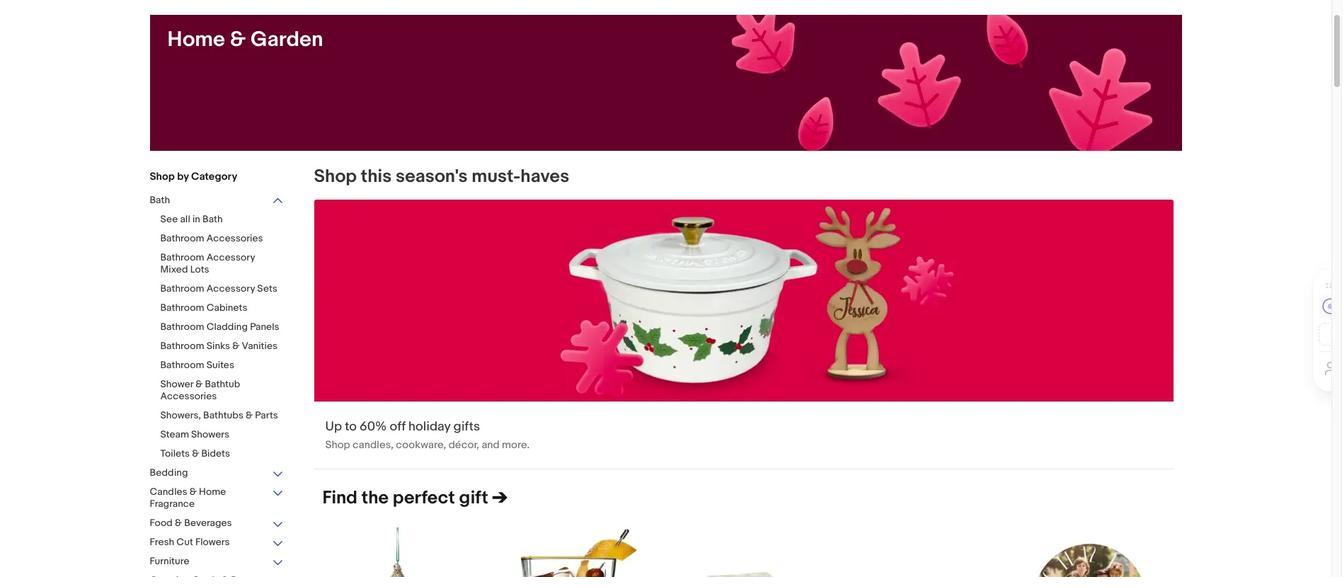 Task type: locate. For each thing, give the bounding box(es) containing it.
1 vertical spatial accessory
[[207, 283, 255, 295]]

bathroom cabinets link
[[160, 302, 284, 315]]

candles
[[150, 486, 187, 498]]

perfect
[[393, 487, 455, 509]]

food
[[150, 517, 173, 529]]

& right the sinks
[[232, 340, 240, 352]]

bath button
[[150, 194, 284, 208]]

more.
[[502, 439, 530, 452]]

& right shower
[[196, 378, 203, 390]]

60%
[[360, 419, 387, 435]]

➔
[[493, 487, 508, 509]]

panels
[[250, 321, 279, 333]]

season's
[[396, 166, 468, 188]]

1 horizontal spatial bath
[[203, 213, 223, 225]]

& left bidets
[[192, 448, 199, 460]]

bathroom accessory mixed lots link
[[160, 251, 284, 277]]

accessories
[[207, 232, 263, 244], [160, 390, 217, 402]]

accessories down see all in bath link
[[207, 232, 263, 244]]

home
[[167, 27, 225, 52], [199, 486, 226, 498]]

2 accessory from the top
[[207, 283, 255, 295]]

0 horizontal spatial bath
[[150, 194, 170, 206]]

all
[[180, 213, 190, 225]]

& right food
[[175, 517, 182, 529]]

steam
[[160, 428, 189, 441]]

&
[[230, 27, 246, 52], [232, 340, 240, 352], [196, 378, 203, 390], [246, 409, 253, 421], [192, 448, 199, 460], [190, 486, 197, 498], [175, 517, 182, 529]]

3 bathroom from the top
[[160, 283, 204, 295]]

by
[[177, 170, 189, 183]]

suites
[[207, 359, 234, 371]]

must-
[[472, 166, 521, 188]]

beverages
[[184, 517, 232, 529]]

accessories up showers,
[[160, 390, 217, 402]]

gift
[[459, 487, 489, 509]]

shop down "up"
[[325, 439, 350, 452]]

shop left the this
[[314, 166, 357, 188]]

main content
[[306, 166, 1182, 577]]

accessory
[[207, 251, 255, 263], [207, 283, 255, 295]]

7 bathroom from the top
[[160, 359, 204, 371]]

4 bathroom from the top
[[160, 302, 204, 314]]

holiday
[[409, 419, 451, 435]]

fresh
[[150, 536, 174, 548]]

accessory down bathroom accessories link
[[207, 251, 255, 263]]

bathroom accessories link
[[160, 232, 284, 246]]

None text field
[[314, 200, 1174, 469]]

0 vertical spatial accessory
[[207, 251, 255, 263]]

shop left 'by'
[[150, 170, 175, 183]]

off
[[390, 419, 406, 435]]

1 vertical spatial bath
[[203, 213, 223, 225]]

none text field containing up to 60% off holiday gifts
[[314, 200, 1174, 469]]

& left garden
[[230, 27, 246, 52]]

main content containing shop this season's must-haves
[[306, 166, 1182, 577]]

accessory up cabinets
[[207, 283, 255, 295]]

bathroom suites link
[[160, 359, 284, 373]]

shop for shop this season's must-haves
[[314, 166, 357, 188]]

0 vertical spatial accessories
[[207, 232, 263, 244]]

bedding button
[[150, 467, 284, 480]]

bath up see
[[150, 194, 170, 206]]

shop inside up to 60% off holiday gifts shop candles, cookware, décor, and more.
[[325, 439, 350, 452]]

bath right in
[[203, 213, 223, 225]]

1 vertical spatial home
[[199, 486, 226, 498]]

fragrance
[[150, 498, 195, 510]]

cabinets
[[207, 302, 248, 314]]

find
[[323, 487, 358, 509]]

shop
[[314, 166, 357, 188], [150, 170, 175, 183], [325, 439, 350, 452]]

showers, bathtubs & parts link
[[160, 409, 284, 423]]

shower
[[160, 378, 193, 390]]

bidets
[[201, 448, 230, 460]]

6 bathroom from the top
[[160, 340, 204, 352]]

showers
[[191, 428, 230, 441]]

haves
[[521, 166, 570, 188]]

sets
[[257, 283, 278, 295]]

this
[[361, 166, 392, 188]]

bathroom
[[160, 232, 204, 244], [160, 251, 204, 263], [160, 283, 204, 295], [160, 302, 204, 314], [160, 321, 204, 333], [160, 340, 204, 352], [160, 359, 204, 371]]

bath
[[150, 194, 170, 206], [203, 213, 223, 225]]



Task type: describe. For each thing, give the bounding box(es) containing it.
garden
[[251, 27, 323, 52]]

fresh cut flowers button
[[150, 536, 284, 550]]

to
[[345, 419, 357, 435]]

mixed
[[160, 263, 188, 276]]

up to 60% off holiday gifts shop candles, cookware, décor, and more.
[[325, 419, 530, 452]]

shower & bathtub accessories link
[[160, 378, 284, 404]]

home inside the bath see all in bath bathroom accessories bathroom accessory mixed lots bathroom accessory sets bathroom cabinets bathroom cladding panels bathroom sinks & vanities bathroom suites shower & bathtub accessories showers, bathtubs & parts steam showers toilets & bidets bedding candles & home fragrance food & beverages fresh cut flowers furniture
[[199, 486, 226, 498]]

0 vertical spatial home
[[167, 27, 225, 52]]

1 accessory from the top
[[207, 251, 255, 263]]

shop this season's must-haves
[[314, 166, 570, 188]]

candles & home fragrance button
[[150, 486, 284, 511]]

gifts
[[454, 419, 480, 435]]

in
[[193, 213, 200, 225]]

& right 'candles'
[[190, 486, 197, 498]]

toilets & bidets link
[[160, 448, 284, 461]]

food & beverages button
[[150, 517, 284, 530]]

1 vertical spatial accessories
[[160, 390, 217, 402]]

bathtub
[[205, 378, 240, 390]]

home & garden
[[167, 27, 323, 52]]

vanities
[[242, 340, 278, 352]]

cladding
[[207, 321, 248, 333]]

bedding
[[150, 467, 188, 479]]

the
[[362, 487, 389, 509]]

flowers
[[195, 536, 230, 548]]

cut
[[177, 536, 193, 548]]

find the perfect gift ➔
[[323, 487, 508, 509]]

2 bathroom from the top
[[160, 251, 204, 263]]

lots
[[190, 263, 209, 276]]

bathroom accessory sets link
[[160, 283, 284, 296]]

up
[[325, 419, 342, 435]]

showers,
[[160, 409, 201, 421]]

1 bathroom from the top
[[160, 232, 204, 244]]

shop by category
[[150, 170, 238, 183]]

bathroom cladding panels link
[[160, 321, 284, 334]]

see all in bath link
[[160, 213, 284, 227]]

bathroom sinks & vanities link
[[160, 340, 284, 353]]

0 vertical spatial bath
[[150, 194, 170, 206]]

see
[[160, 213, 178, 225]]

candles,
[[353, 439, 394, 452]]

toilets
[[160, 448, 190, 460]]

furniture button
[[150, 555, 284, 569]]

steam showers link
[[160, 428, 284, 442]]

category
[[191, 170, 238, 183]]

furniture
[[150, 555, 189, 567]]

sinks
[[207, 340, 230, 352]]

bath see all in bath bathroom accessories bathroom accessory mixed lots bathroom accessory sets bathroom cabinets bathroom cladding panels bathroom sinks & vanities bathroom suites shower & bathtub accessories showers, bathtubs & parts steam showers toilets & bidets bedding candles & home fragrance food & beverages fresh cut flowers furniture
[[150, 194, 279, 567]]

& left parts
[[246, 409, 253, 421]]

décor,
[[449, 439, 480, 452]]

shop for shop by category
[[150, 170, 175, 183]]

cookware,
[[396, 439, 446, 452]]

and
[[482, 439, 500, 452]]

parts
[[255, 409, 278, 421]]

bathtubs
[[203, 409, 244, 421]]

5 bathroom from the top
[[160, 321, 204, 333]]



Task type: vqa. For each thing, say whether or not it's contained in the screenshot.
the premium home theater systems link
no



